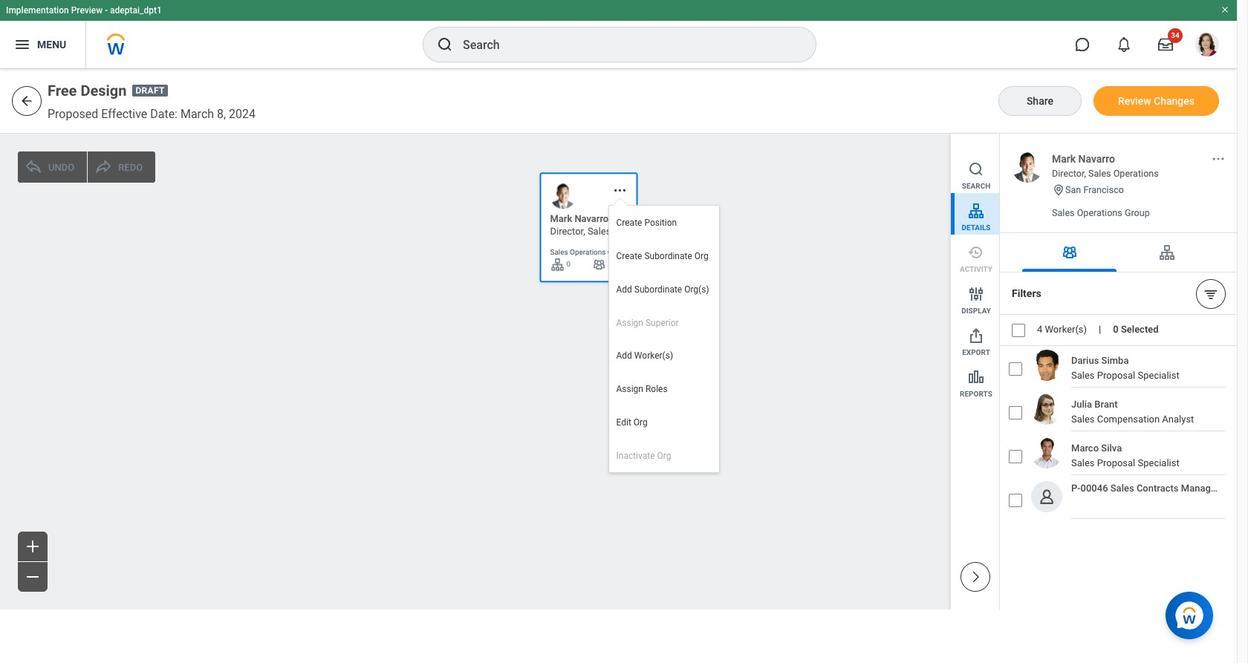 Task type: describe. For each thing, give the bounding box(es) containing it.
inactivate
[[616, 451, 655, 461]]

0 vertical spatial group
[[1125, 207, 1150, 218]]

00046
[[1081, 483, 1108, 494]]

org for inactivate org
[[657, 451, 671, 461]]

edit
[[616, 418, 631, 428]]

assign roles
[[616, 384, 668, 395]]

inbox large image
[[1158, 37, 1173, 52]]

proposal for marco silva
[[1097, 458, 1136, 469]]

display
[[962, 307, 991, 315]]

position
[[645, 218, 677, 228]]

undo button
[[18, 152, 87, 183]]

create for create position
[[616, 218, 642, 228]]

simba
[[1102, 355, 1129, 366]]

1 vertical spatial navarro
[[575, 214, 609, 225]]

assign superior button
[[609, 306, 719, 339]]

8,
[[217, 107, 226, 121]]

assign for assign superior
[[616, 318, 643, 328]]

implementation preview -   adeptai_dpt1
[[6, 5, 162, 16]]

export
[[962, 348, 990, 357]]

34 button
[[1150, 28, 1183, 61]]

Search Workday  search field
[[463, 28, 785, 61]]

implementation
[[6, 5, 69, 16]]

free
[[48, 82, 77, 100]]

subordinate for org
[[645, 251, 692, 262]]

design
[[81, 82, 127, 100]]

proposal for darius simba
[[1097, 370, 1136, 381]]

details
[[962, 224, 991, 232]]

silva
[[1101, 443, 1122, 454]]

0 for 0 selected
[[1113, 324, 1119, 335]]

create subordinate org button
[[609, 239, 719, 273]]

filter image
[[1204, 286, 1219, 301]]

date:
[[150, 107, 178, 121]]

menu
[[37, 38, 66, 50]]

selected
[[1121, 324, 1159, 335]]

specialist for darius simba sales proposal specialist
[[1138, 370, 1180, 381]]

preview
[[71, 5, 103, 16]]

1 horizontal spatial mark navarro director, sales operations
[[1052, 153, 1159, 179]]

contracts
[[1137, 483, 1179, 494]]

add subordinate org(s)
[[616, 284, 709, 295]]

sales inside marco silva sales proposal specialist
[[1071, 458, 1095, 469]]

francisco
[[1084, 184, 1124, 195]]

review changes button
[[1094, 86, 1219, 116]]

free design
[[48, 82, 127, 100]]

arrow left image
[[19, 94, 34, 108]]

review
[[1118, 95, 1151, 107]]

edit org
[[616, 418, 648, 428]]

0 selected
[[1113, 324, 1159, 335]]

0 vertical spatial director,
[[1052, 168, 1086, 179]]

1 vertical spatial related actions image
[[613, 183, 628, 198]]

minus image
[[24, 568, 42, 586]]

reports
[[960, 390, 993, 398]]

2024
[[229, 107, 256, 121]]

search image
[[436, 36, 454, 53]]

0 horizontal spatial mark
[[550, 214, 572, 225]]

1 vertical spatial sales operations group
[[550, 248, 628, 256]]

p-00046 sales contracts manager (unfille
[[1071, 483, 1248, 494]]

operations down francisco
[[1077, 207, 1123, 218]]

darius simba sales proposal specialist
[[1071, 355, 1180, 381]]

worker(s) for add worker(s)
[[634, 351, 673, 361]]

0 horizontal spatial org chart image
[[550, 257, 565, 272]]

redo button
[[88, 152, 155, 183]]

san
[[1066, 184, 1081, 195]]

location image
[[1052, 184, 1066, 197]]

operations up create subordinate org
[[613, 226, 660, 238]]

specialist for marco silva sales proposal specialist
[[1138, 458, 1180, 469]]

worker(s) for 4 worker(s)
[[1045, 324, 1087, 335]]

san francisco
[[1066, 184, 1124, 195]]

add worker(s) button
[[609, 339, 719, 373]]

marco silva sales proposal specialist
[[1071, 443, 1180, 469]]

|
[[1099, 324, 1101, 335]]

0 horizontal spatial group
[[608, 248, 628, 256]]

add for add worker(s)
[[616, 351, 632, 361]]

roles
[[646, 384, 668, 395]]

add subordinate org(s) button
[[609, 273, 719, 306]]

create position
[[616, 218, 677, 228]]

user image
[[1037, 487, 1057, 507]]

assign superior
[[616, 318, 679, 328]]

inactivate org
[[616, 451, 671, 461]]

manager
[[1181, 483, 1220, 494]]



Task type: locate. For each thing, give the bounding box(es) containing it.
1 vertical spatial group
[[608, 248, 628, 256]]

1 horizontal spatial worker(s)
[[1045, 324, 1087, 335]]

specialist inside marco silva sales proposal specialist
[[1138, 458, 1180, 469]]

operations
[[1114, 168, 1159, 179], [1077, 207, 1123, 218], [613, 226, 660, 238], [570, 248, 606, 256]]

1 horizontal spatial navarro
[[1079, 153, 1115, 165]]

specialist up julia brant sales compensation analyst
[[1138, 370, 1180, 381]]

menu button
[[0, 21, 86, 68]]

mark navarro director, sales operations up contact card matrix manager image
[[550, 214, 660, 238]]

close environment banner image
[[1221, 5, 1230, 14]]

operations up contact card matrix manager image
[[570, 248, 606, 256]]

mark
[[1052, 153, 1076, 165], [550, 214, 572, 225]]

edit org button
[[609, 406, 719, 439]]

subordinate up add subordinate org(s) button on the top
[[645, 251, 692, 262]]

plus image
[[24, 538, 42, 556]]

org up the org(s)
[[695, 251, 709, 262]]

0 horizontal spatial 4
[[608, 261, 612, 269]]

mark navarro director, sales operations
[[1052, 153, 1159, 179], [550, 214, 660, 238]]

share
[[1027, 95, 1054, 107]]

related actions image
[[1211, 152, 1226, 166], [613, 183, 628, 198]]

mark navarro director, sales operations up francisco
[[1052, 153, 1159, 179]]

subordinate up assign superior button
[[634, 284, 682, 295]]

org(s)
[[684, 284, 709, 295]]

0 left contact card matrix manager image
[[567, 261, 571, 269]]

1 specialist from the top
[[1138, 370, 1180, 381]]

1 horizontal spatial menu
[[951, 134, 999, 401]]

1 vertical spatial subordinate
[[634, 284, 682, 295]]

chevron right image
[[968, 570, 983, 585]]

add for add subordinate org(s)
[[616, 284, 632, 295]]

create position button
[[609, 206, 719, 239]]

filters
[[1012, 288, 1042, 300]]

changes
[[1154, 95, 1195, 107]]

0 horizontal spatial director,
[[550, 226, 585, 238]]

1 horizontal spatial mark
[[1052, 153, 1076, 165]]

1 horizontal spatial org chart image
[[1158, 244, 1176, 262]]

0 right |
[[1113, 324, 1119, 335]]

0 vertical spatial proposal
[[1097, 370, 1136, 381]]

assign roles button
[[609, 373, 719, 406]]

contact card matrix manager image
[[592, 257, 607, 272]]

assign for assign roles
[[616, 384, 643, 395]]

profile logan mcneil image
[[1196, 33, 1219, 60]]

assign left roles
[[616, 384, 643, 395]]

create subordinate org
[[616, 251, 709, 262]]

group
[[1125, 207, 1150, 218], [608, 248, 628, 256]]

0 vertical spatial subordinate
[[645, 251, 692, 262]]

proposal inside darius simba sales proposal specialist
[[1097, 370, 1136, 381]]

0 for 0
[[567, 261, 571, 269]]

compensation
[[1097, 414, 1160, 425]]

0 vertical spatial mark
[[1052, 153, 1076, 165]]

org right inactivate
[[657, 451, 671, 461]]

0 vertical spatial mark navarro director, sales operations
[[1052, 153, 1159, 179]]

1 horizontal spatial related actions image
[[1211, 152, 1226, 166]]

sales operations group down francisco
[[1052, 207, 1150, 218]]

search
[[962, 182, 991, 190]]

1 vertical spatial director,
[[550, 226, 585, 238]]

0 vertical spatial add
[[616, 284, 632, 295]]

1 horizontal spatial 0
[[1113, 324, 1119, 335]]

1 vertical spatial assign
[[616, 384, 643, 395]]

subordinate for org(s)
[[634, 284, 682, 295]]

0 horizontal spatial sales operations group
[[550, 248, 628, 256]]

0 vertical spatial specialist
[[1138, 370, 1180, 381]]

specialist
[[1138, 370, 1180, 381], [1138, 458, 1180, 469]]

analyst
[[1162, 414, 1194, 425]]

assign
[[616, 318, 643, 328], [616, 384, 643, 395]]

-
[[105, 5, 108, 16]]

1 vertical spatial mark navarro director, sales operations
[[550, 214, 660, 238]]

proposal down silva at the bottom
[[1097, 458, 1136, 469]]

undo l image
[[25, 158, 42, 176]]

1 vertical spatial add
[[616, 351, 632, 361]]

4 for 4
[[608, 261, 612, 269]]

share button
[[999, 86, 1082, 116]]

inactivate org button
[[609, 439, 719, 473]]

1 vertical spatial worker(s)
[[634, 351, 673, 361]]

1 horizontal spatial 4
[[1037, 324, 1043, 335]]

0 vertical spatial 0
[[567, 261, 571, 269]]

add worker(s)
[[616, 351, 673, 361]]

specialist up contracts
[[1138, 458, 1180, 469]]

add
[[616, 284, 632, 295], [616, 351, 632, 361]]

sales operations group up contact card matrix manager image
[[550, 248, 628, 256]]

1 horizontal spatial director,
[[1052, 168, 1086, 179]]

notifications large image
[[1117, 37, 1132, 52]]

0 horizontal spatial 0
[[567, 261, 571, 269]]

0 horizontal spatial mark navarro director, sales operations
[[550, 214, 660, 238]]

tab list
[[1000, 233, 1238, 273]]

0 vertical spatial 4
[[608, 261, 612, 269]]

menu containing create position
[[609, 206, 719, 473]]

1 proposal from the top
[[1097, 370, 1136, 381]]

2 create from the top
[[616, 251, 642, 262]]

add up assign roles
[[616, 351, 632, 361]]

1 vertical spatial specialist
[[1138, 458, 1180, 469]]

navarro up the san francisco
[[1079, 153, 1115, 165]]

0 vertical spatial sales operations group
[[1052, 207, 1150, 218]]

1 horizontal spatial org
[[657, 451, 671, 461]]

redo
[[118, 162, 143, 173]]

2 horizontal spatial org
[[695, 251, 709, 262]]

menu containing search
[[951, 134, 999, 401]]

julia brant sales compensation analyst
[[1071, 399, 1194, 425]]

proposed
[[48, 107, 98, 121]]

0 horizontal spatial worker(s)
[[634, 351, 673, 361]]

(unfille
[[1222, 483, 1248, 494]]

4 right contact card matrix manager image
[[608, 261, 612, 269]]

0 horizontal spatial navarro
[[575, 214, 609, 225]]

1 vertical spatial mark
[[550, 214, 572, 225]]

p-
[[1071, 483, 1081, 494]]

4 for 4 worker(s)
[[1037, 324, 1043, 335]]

navarro
[[1079, 153, 1115, 165], [575, 214, 609, 225]]

0 vertical spatial related actions image
[[1211, 152, 1226, 166]]

superior
[[646, 318, 679, 328]]

justify image
[[13, 36, 31, 53]]

create left position
[[616, 218, 642, 228]]

director,
[[1052, 168, 1086, 179], [550, 226, 585, 238]]

1 assign from the top
[[616, 318, 643, 328]]

proposal down the 'simba'
[[1097, 370, 1136, 381]]

2 vertical spatial org
[[657, 451, 671, 461]]

0
[[567, 261, 571, 269], [1113, 324, 1119, 335]]

34
[[1171, 31, 1180, 39]]

worker(s) inside button
[[634, 351, 673, 361]]

effective
[[101, 107, 147, 121]]

review changes
[[1118, 95, 1195, 107]]

create right contact card matrix manager image
[[616, 251, 642, 262]]

1 create from the top
[[616, 218, 642, 228]]

menu banner
[[0, 0, 1237, 68]]

undo r image
[[95, 158, 112, 176]]

2 assign from the top
[[616, 384, 643, 395]]

contact card matrix manager image
[[1061, 244, 1079, 262]]

2 add from the top
[[616, 351, 632, 361]]

0 vertical spatial worker(s)
[[1045, 324, 1087, 335]]

0 vertical spatial org
[[695, 251, 709, 262]]

proposed effective date: march 8, 2024
[[48, 107, 256, 121]]

assign inside assign superior button
[[616, 318, 643, 328]]

draft
[[136, 86, 165, 96]]

1 horizontal spatial group
[[1125, 207, 1150, 218]]

specialist inside darius simba sales proposal specialist
[[1138, 370, 1180, 381]]

operations up francisco
[[1114, 168, 1159, 179]]

1 horizontal spatial sales operations group
[[1052, 207, 1150, 218]]

0 vertical spatial assign
[[616, 318, 643, 328]]

0 vertical spatial navarro
[[1079, 153, 1115, 165]]

org for edit org
[[634, 418, 648, 428]]

proposal
[[1097, 370, 1136, 381], [1097, 458, 1136, 469]]

2 specialist from the top
[[1138, 458, 1180, 469]]

activity
[[960, 265, 993, 273]]

4
[[608, 261, 612, 269], [1037, 324, 1043, 335]]

adeptai_dpt1
[[110, 5, 162, 16]]

sales operations group
[[1052, 207, 1150, 218], [550, 248, 628, 256]]

2 proposal from the top
[[1097, 458, 1136, 469]]

1 vertical spatial org
[[634, 418, 648, 428]]

add up 'assign superior'
[[616, 284, 632, 295]]

worker(s) up roles
[[634, 351, 673, 361]]

4 worker(s)
[[1037, 324, 1087, 335]]

worker(s)
[[1045, 324, 1087, 335], [634, 351, 673, 361]]

worker(s) left |
[[1045, 324, 1087, 335]]

julia
[[1071, 399, 1092, 410]]

0 vertical spatial create
[[616, 218, 642, 228]]

create
[[616, 218, 642, 228], [616, 251, 642, 262]]

sales
[[1089, 168, 1111, 179], [1052, 207, 1075, 218], [588, 226, 611, 238], [550, 248, 568, 256], [1071, 370, 1095, 381], [1071, 414, 1095, 425], [1071, 458, 1095, 469], [1111, 483, 1134, 494]]

undo
[[48, 162, 74, 173]]

navarro up contact card matrix manager image
[[575, 214, 609, 225]]

0 horizontal spatial menu
[[609, 206, 719, 473]]

subordinate
[[645, 251, 692, 262], [634, 284, 682, 295]]

create for create subordinate org
[[616, 251, 642, 262]]

proposal inside marco silva sales proposal specialist
[[1097, 458, 1136, 469]]

4 down filters
[[1037, 324, 1043, 335]]

assign inside assign roles button
[[616, 384, 643, 395]]

1 vertical spatial create
[[616, 251, 642, 262]]

org chart image
[[1158, 244, 1176, 262], [550, 257, 565, 272]]

assign left superior
[[616, 318, 643, 328]]

sales inside julia brant sales compensation analyst
[[1071, 414, 1095, 425]]

1 vertical spatial 4
[[1037, 324, 1043, 335]]

1 add from the top
[[616, 284, 632, 295]]

march
[[181, 107, 214, 121]]

menu
[[951, 134, 999, 401], [609, 206, 719, 473]]

1 vertical spatial 0
[[1113, 324, 1119, 335]]

darius
[[1071, 355, 1099, 366]]

0 horizontal spatial org
[[634, 418, 648, 428]]

org
[[695, 251, 709, 262], [634, 418, 648, 428], [657, 451, 671, 461]]

sales inside darius simba sales proposal specialist
[[1071, 370, 1095, 381]]

marco
[[1071, 443, 1099, 454]]

brant
[[1095, 399, 1118, 410]]

org right edit
[[634, 418, 648, 428]]

1 vertical spatial proposal
[[1097, 458, 1136, 469]]

0 horizontal spatial related actions image
[[613, 183, 628, 198]]



Task type: vqa. For each thing, say whether or not it's contained in the screenshot.
plus image
yes



